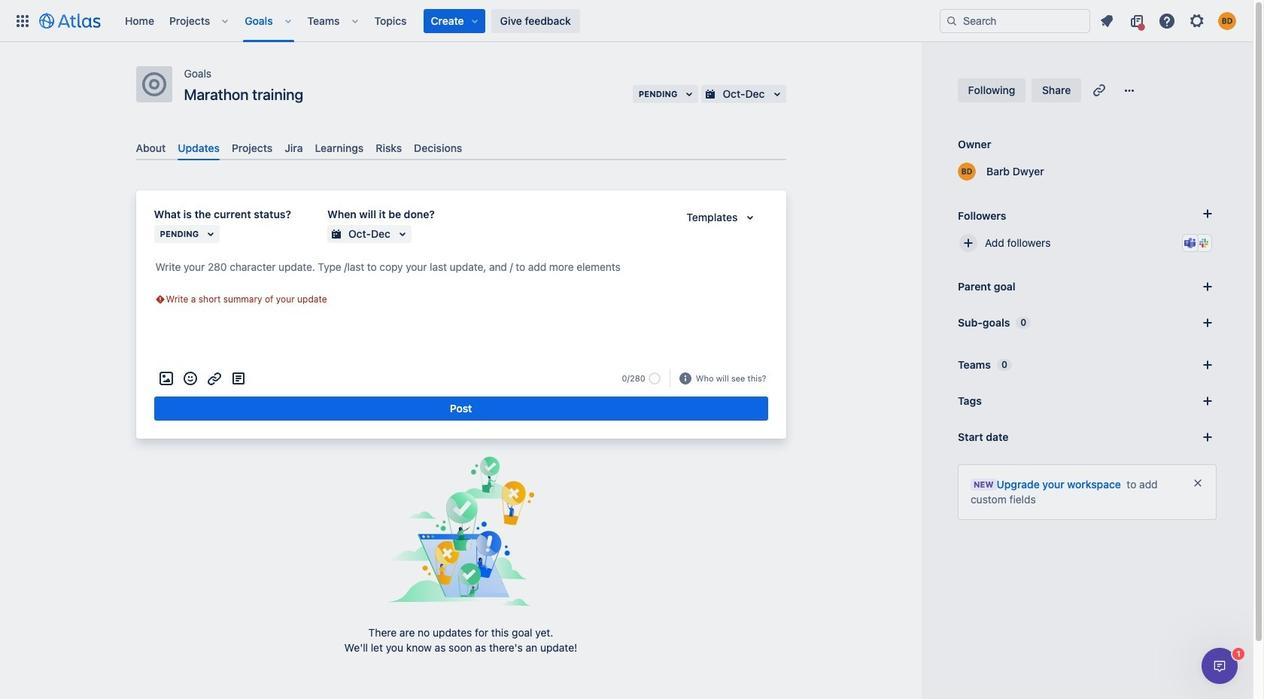 Task type: locate. For each thing, give the bounding box(es) containing it.
goal icon image
[[142, 72, 166, 96]]

add files, videos, or images image
[[157, 370, 175, 388]]

msteams logo showing  channels are connected to this goal image
[[1185, 237, 1197, 249]]

Search field
[[940, 9, 1091, 33]]

close banner image
[[1193, 477, 1205, 489]]

None search field
[[940, 9, 1091, 33]]

Main content area, start typing to enter text. text field
[[154, 258, 768, 282]]

search image
[[946, 15, 958, 27]]

tab list
[[130, 136, 792, 161]]

error image
[[154, 294, 166, 306]]

insert emoji image
[[181, 370, 199, 388]]

banner
[[0, 0, 1254, 42]]

dialog
[[1202, 648, 1239, 684]]



Task type: describe. For each thing, give the bounding box(es) containing it.
insert link image
[[205, 370, 223, 388]]

top element
[[9, 0, 940, 42]]

help image
[[1159, 12, 1177, 30]]

add a follower image
[[1199, 205, 1217, 223]]

slack logo showing nan channels are connected to this goal image
[[1199, 237, 1211, 249]]

add follower image
[[960, 234, 978, 252]]



Task type: vqa. For each thing, say whether or not it's contained in the screenshot.
2nd "close tag" image from left
no



